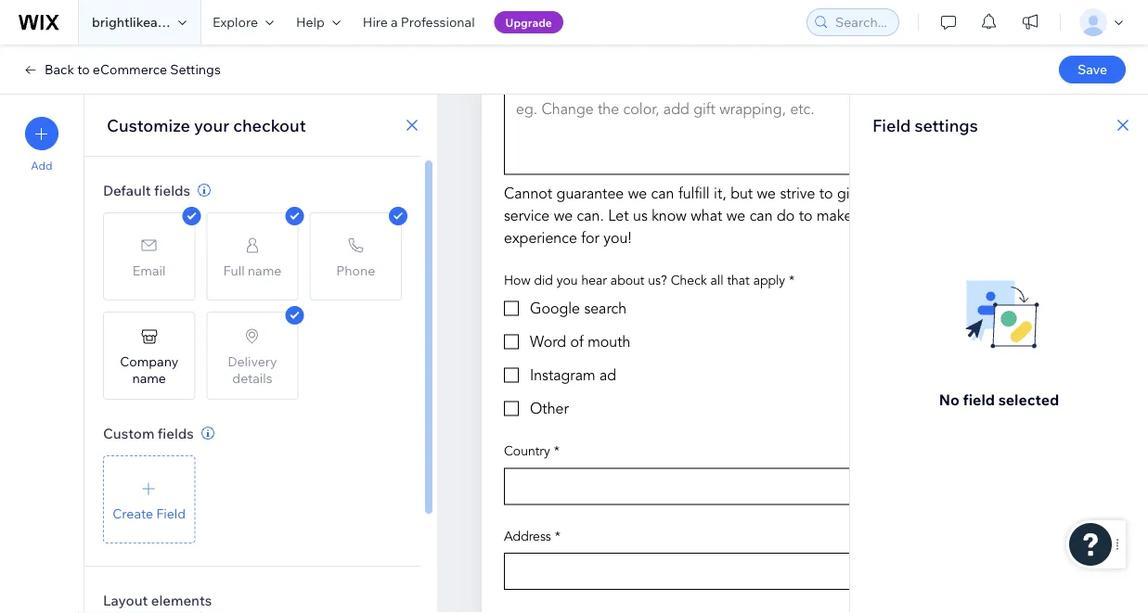 Task type: describe. For each thing, give the bounding box(es) containing it.
save
[[1078, 61, 1108, 78]]

to
[[77, 61, 90, 78]]

customize
[[107, 115, 190, 136]]

hire a professional link
[[352, 0, 486, 45]]

upgrade button
[[495, 11, 564, 33]]

checkout
[[233, 115, 306, 136]]

customize your checkout
[[107, 115, 306, 136]]

back
[[45, 61, 74, 78]]

0 vertical spatial field
[[873, 115, 911, 136]]

help
[[296, 14, 325, 30]]

hire a professional
[[363, 14, 475, 30]]

professional
[[401, 14, 475, 30]]

create field button
[[103, 456, 195, 544]]

custom
[[103, 425, 155, 443]]

add
[[31, 159, 53, 173]]

back to ecommerce settings
[[45, 61, 221, 78]]

your
[[194, 115, 229, 136]]

settings
[[170, 61, 221, 78]]

name
[[132, 370, 166, 386]]

no field selected
[[939, 390, 1060, 409]]

create
[[113, 506, 153, 522]]

layout elements
[[103, 592, 212, 610]]

default fields
[[103, 182, 190, 199]]

create field
[[113, 506, 186, 522]]

no
[[939, 390, 960, 409]]

upgrade
[[506, 15, 552, 29]]

save button
[[1060, 56, 1126, 84]]

layout
[[103, 592, 148, 610]]



Task type: vqa. For each thing, say whether or not it's contained in the screenshot.
top Info
no



Task type: locate. For each thing, give the bounding box(es) containing it.
elements
[[151, 592, 212, 610]]

brightlikeadiamond
[[92, 14, 212, 30]]

1 vertical spatial fields
[[158, 425, 194, 443]]

hire
[[363, 14, 388, 30]]

fields
[[154, 182, 190, 199], [158, 425, 194, 443]]

field
[[873, 115, 911, 136], [156, 506, 186, 522]]

fields right custom
[[158, 425, 194, 443]]

fields right 'default'
[[154, 182, 190, 199]]

1 vertical spatial field
[[156, 506, 186, 522]]

a
[[391, 14, 398, 30]]

0 horizontal spatial field
[[156, 506, 186, 522]]

settings
[[915, 115, 979, 136]]

field left settings
[[873, 115, 911, 136]]

0 vertical spatial fields
[[154, 182, 190, 199]]

fields for custom fields
[[158, 425, 194, 443]]

ecommerce
[[93, 61, 167, 78]]

default
[[103, 182, 151, 199]]

custom fields
[[103, 425, 194, 443]]

fields for default fields
[[154, 182, 190, 199]]

explore
[[213, 14, 258, 30]]

add button
[[25, 117, 59, 173]]

field right the create
[[156, 506, 186, 522]]

back to ecommerce settings button
[[22, 61, 221, 78]]

selected
[[999, 390, 1060, 409]]

field
[[963, 390, 996, 409]]

Search... field
[[830, 9, 893, 35]]

field inside button
[[156, 506, 186, 522]]

field settings
[[873, 115, 979, 136]]

1 horizontal spatial field
[[873, 115, 911, 136]]

company name
[[120, 353, 178, 386]]

help button
[[285, 0, 352, 45]]

company
[[120, 353, 178, 370]]



